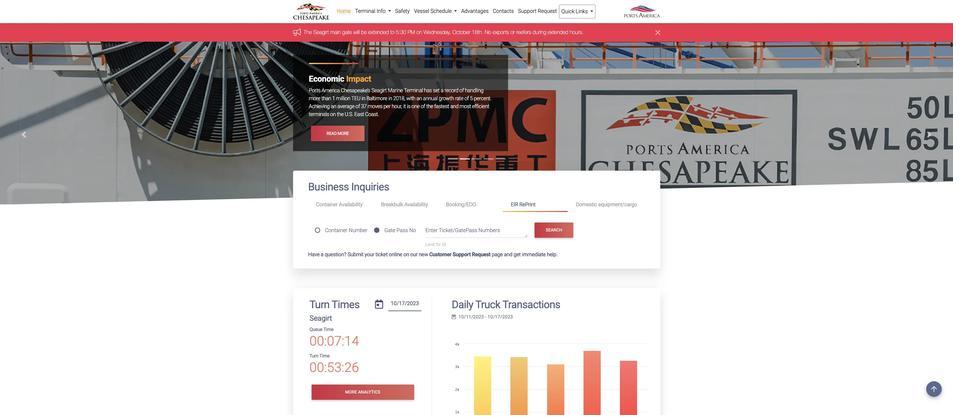 Task type: locate. For each thing, give the bounding box(es) containing it.
number
[[349, 227, 368, 234]]

1 vertical spatial a
[[321, 251, 324, 258]]

handling
[[465, 88, 484, 94]]

2 availability from the left
[[405, 202, 428, 208]]

impact
[[346, 74, 371, 84]]

gate
[[385, 227, 396, 234]]

0 horizontal spatial availability
[[339, 202, 363, 208]]

of up 'rate'
[[460, 88, 464, 94]]

contacts
[[493, 8, 514, 14]]

2 in from the left
[[389, 95, 392, 102]]

domestic
[[576, 202, 598, 208]]

None text field
[[389, 298, 422, 312]]

go to top image
[[927, 382, 943, 397]]

eir reprint
[[511, 202, 536, 208]]

help.
[[547, 251, 558, 258]]

exports
[[493, 29, 509, 35]]

one
[[412, 103, 420, 110]]

vessel schedule link
[[412, 5, 459, 18]]

0 horizontal spatial terminal
[[355, 8, 376, 14]]

1 vertical spatial turn
[[310, 354, 319, 359]]

transactions
[[503, 298, 561, 311]]

0 horizontal spatial extended
[[368, 29, 389, 35]]

no right pass
[[410, 227, 416, 234]]

1 vertical spatial seagirt
[[372, 88, 387, 94]]

a right set at the left top
[[441, 88, 444, 94]]

0 horizontal spatial request
[[472, 251, 491, 258]]

most
[[460, 103, 471, 110]]

1 horizontal spatial extended
[[548, 29, 569, 35]]

time up 00:53:26
[[320, 354, 330, 359]]

terminal up the with
[[404, 88, 423, 94]]

1 in from the left
[[362, 95, 366, 102]]

0 vertical spatial no
[[485, 29, 491, 35]]

equipment/cargo
[[599, 202, 637, 208]]

search
[[546, 228, 563, 233]]

support up reefers
[[518, 8, 537, 14]]

the seagirt main gate will be extended to 5:30 pm on wednesday, october 18th.  no exports or reefers during extended hours.
[[304, 29, 584, 35]]

1 horizontal spatial in
[[389, 95, 392, 102]]

have a question? submit your ticket online on our new customer support request page and get immediate help.
[[308, 251, 558, 258]]

0 horizontal spatial the
[[337, 111, 344, 118]]

more inside main content
[[345, 390, 357, 395]]

of left 5
[[465, 95, 469, 102]]

and left get
[[504, 251, 513, 258]]

0 vertical spatial support
[[518, 8, 537, 14]]

availability down business inquiries
[[339, 202, 363, 208]]

1 horizontal spatial no
[[485, 29, 491, 35]]

0 vertical spatial seagirt
[[313, 29, 329, 35]]

will
[[353, 29, 360, 35]]

1 horizontal spatial on
[[404, 251, 409, 258]]

turn up 00:53:26
[[310, 354, 319, 359]]

turn inside turn time 00:53:26
[[310, 354, 319, 359]]

turn for turn times
[[310, 298, 330, 311]]

queue time 00:07:14
[[310, 327, 359, 349]]

the
[[427, 103, 433, 110], [337, 111, 344, 118]]

0 horizontal spatial in
[[362, 95, 366, 102]]

turn up queue
[[310, 298, 330, 311]]

hours.
[[570, 29, 584, 35]]

of left "37"
[[356, 103, 360, 110]]

quick
[[562, 8, 575, 15]]

1 horizontal spatial support
[[518, 8, 537, 14]]

1 vertical spatial an
[[331, 103, 337, 110]]

on inside the seagirt main gate will be extended to 5:30 pm on wednesday, october 18th.  no exports or reefers during extended hours. alert
[[417, 29, 422, 35]]

1 vertical spatial and
[[504, 251, 513, 258]]

request
[[538, 8, 557, 14], [472, 251, 491, 258]]

an down 1
[[331, 103, 337, 110]]

contacts link
[[491, 5, 516, 18]]

support
[[518, 8, 537, 14], [453, 251, 471, 258]]

0 vertical spatial request
[[538, 8, 557, 14]]

in right the teu
[[362, 95, 366, 102]]

1 vertical spatial on
[[330, 111, 336, 118]]

0 horizontal spatial and
[[451, 103, 459, 110]]

get
[[514, 251, 521, 258]]

1 horizontal spatial availability
[[405, 202, 428, 208]]

0 vertical spatial and
[[451, 103, 459, 110]]

search button
[[535, 223, 574, 238]]

0 horizontal spatial on
[[330, 111, 336, 118]]

daily truck transactions
[[452, 298, 561, 311]]

0 horizontal spatial no
[[410, 227, 416, 234]]

0 horizontal spatial support
[[453, 251, 471, 258]]

time for 00:07:14
[[324, 327, 334, 333]]

close image
[[656, 29, 661, 37]]

1 vertical spatial terminal
[[404, 88, 423, 94]]

question?
[[325, 251, 347, 258]]

-
[[485, 314, 487, 320]]

main content
[[288, 171, 666, 415]]

2 turn from the top
[[310, 354, 319, 359]]

seagirt right the
[[313, 29, 329, 35]]

record
[[445, 88, 459, 94]]

an right the with
[[417, 95, 422, 102]]

no
[[485, 29, 491, 35], [410, 227, 416, 234]]

more right read
[[338, 131, 349, 136]]

seagirt up queue
[[310, 314, 332, 323]]

an
[[417, 95, 422, 102], [331, 103, 337, 110]]

2018,
[[394, 95, 405, 102]]

5:30
[[396, 29, 406, 35]]

on right "pm"
[[417, 29, 422, 35]]

terminals
[[309, 111, 329, 118]]

0 vertical spatial container
[[316, 202, 338, 208]]

time inside turn time 00:53:26
[[320, 354, 330, 359]]

to
[[436, 242, 441, 247]]

0 vertical spatial on
[[417, 29, 422, 35]]

no inside alert
[[485, 29, 491, 35]]

the left the u.s.
[[337, 111, 344, 118]]

in
[[362, 95, 366, 102], [389, 95, 392, 102]]

daily
[[452, 298, 474, 311]]

container availability
[[316, 202, 363, 208]]

1 vertical spatial the
[[337, 111, 344, 118]]

be
[[361, 29, 367, 35]]

customer
[[430, 251, 452, 258]]

2 vertical spatial seagirt
[[310, 314, 332, 323]]

bullhorn image
[[293, 28, 304, 36]]

1 horizontal spatial and
[[504, 251, 513, 258]]

hour,
[[392, 103, 402, 110]]

have
[[308, 251, 320, 258]]

5
[[470, 95, 473, 102]]

on inside ports america chesapeake's seagirt marine terminal has set a record of handling more than 1 million teu in baltimore in 2018,                         with an annual growth rate of 5 percent. achieving an average of 37 moves per hour, it is one of the fastest and most efficient terminals on the u.s. east coast.
[[330, 111, 336, 118]]

wednesday,
[[424, 29, 451, 35]]

ticket
[[376, 251, 388, 258]]

1 vertical spatial container
[[325, 227, 348, 234]]

1 vertical spatial time
[[320, 354, 330, 359]]

rate
[[455, 95, 464, 102]]

support right customer
[[453, 251, 471, 258]]

time inside queue time 00:07:14
[[324, 327, 334, 333]]

support inside main content
[[453, 251, 471, 258]]

2 horizontal spatial on
[[417, 29, 422, 35]]

1 horizontal spatial terminal
[[404, 88, 423, 94]]

0 vertical spatial an
[[417, 95, 422, 102]]

a inside ports america chesapeake's seagirt marine terminal has set a record of handling more than 1 million teu in baltimore in 2018,                         with an annual growth rate of 5 percent. achieving an average of 37 moves per hour, it is one of the fastest and most efficient terminals on the u.s. east coast.
[[441, 88, 444, 94]]

request left the "quick"
[[538, 8, 557, 14]]

1 extended from the left
[[368, 29, 389, 35]]

calendar day image
[[375, 300, 383, 309]]

terminal left info
[[355, 8, 376, 14]]

2 vertical spatial on
[[404, 251, 409, 258]]

on right the terminals
[[330, 111, 336, 118]]

of
[[460, 88, 464, 94], [465, 95, 469, 102], [356, 103, 360, 110], [421, 103, 425, 110]]

1 horizontal spatial the
[[427, 103, 433, 110]]

0 vertical spatial turn
[[310, 298, 330, 311]]

economic engine image
[[0, 42, 954, 415]]

the down the annual
[[427, 103, 433, 110]]

1 vertical spatial no
[[410, 227, 416, 234]]

10
[[442, 242, 446, 247]]

breakbulk availability link
[[373, 199, 438, 211]]

0 horizontal spatial a
[[321, 251, 324, 258]]

chesapeake's
[[341, 88, 371, 94]]

support inside support request link
[[518, 8, 537, 14]]

terminal inside ports america chesapeake's seagirt marine terminal has set a record of handling more than 1 million teu in baltimore in 2018,                         with an annual growth rate of 5 percent. achieving an average of 37 moves per hour, it is one of the fastest and most efficient terminals on the u.s. east coast.
[[404, 88, 423, 94]]

extended right during
[[548, 29, 569, 35]]

no right 18th.
[[485, 29, 491, 35]]

in up per
[[389, 95, 392, 102]]

percent.
[[474, 95, 492, 102]]

container down "business"
[[316, 202, 338, 208]]

request left page
[[472, 251, 491, 258]]

more left analytics at the bottom left
[[345, 390, 357, 395]]

turn
[[310, 298, 330, 311], [310, 354, 319, 359]]

1 horizontal spatial an
[[417, 95, 422, 102]]

analytics
[[358, 390, 381, 395]]

container left number
[[325, 227, 348, 234]]

time right queue
[[324, 327, 334, 333]]

container
[[316, 202, 338, 208], [325, 227, 348, 234]]

domestic equipment/cargo
[[576, 202, 637, 208]]

and inside main content
[[504, 251, 513, 258]]

support request link
[[516, 5, 559, 18]]

0 vertical spatial time
[[324, 327, 334, 333]]

it
[[403, 103, 406, 110]]

a right have at bottom
[[321, 251, 324, 258]]

time for 00:53:26
[[320, 354, 330, 359]]

1 vertical spatial more
[[345, 390, 357, 395]]

1 vertical spatial request
[[472, 251, 491, 258]]

availability right 'breakbulk'
[[405, 202, 428, 208]]

1 turn from the top
[[310, 298, 330, 311]]

baltimore
[[367, 95, 387, 102]]

more analytics link
[[312, 385, 414, 400]]

time
[[324, 327, 334, 333], [320, 354, 330, 359]]

availability for container availability
[[339, 202, 363, 208]]

enter
[[426, 228, 438, 234]]

seagirt
[[313, 29, 329, 35], [372, 88, 387, 94], [310, 314, 332, 323]]

0 vertical spatial terminal
[[355, 8, 376, 14]]

the
[[304, 29, 312, 35]]

extended
[[368, 29, 389, 35], [548, 29, 569, 35]]

per
[[384, 103, 391, 110]]

breakbulk availability
[[381, 202, 428, 208]]

0 vertical spatial a
[[441, 88, 444, 94]]

and
[[451, 103, 459, 110], [504, 251, 513, 258]]

the seagirt main gate will be extended to 5:30 pm on wednesday, october 18th.  no exports or reefers during extended hours. link
[[304, 29, 584, 35]]

1 vertical spatial support
[[453, 251, 471, 258]]

seagirt up baltimore
[[372, 88, 387, 94]]

1 horizontal spatial a
[[441, 88, 444, 94]]

extended left to
[[368, 29, 389, 35]]

10/17/2023
[[488, 314, 513, 320]]

1 horizontal spatial request
[[538, 8, 557, 14]]

container inside container availability link
[[316, 202, 338, 208]]

1 availability from the left
[[339, 202, 363, 208]]

on left our
[[404, 251, 409, 258]]

more
[[309, 95, 321, 102]]

1
[[332, 95, 335, 102]]

availability
[[339, 202, 363, 208], [405, 202, 428, 208]]

and down 'rate'
[[451, 103, 459, 110]]

Enter Ticket/GatePass Numbers text field
[[426, 227, 528, 238]]



Task type: describe. For each thing, give the bounding box(es) containing it.
booking/edo link
[[438, 199, 503, 211]]

a inside main content
[[321, 251, 324, 258]]

home
[[337, 8, 351, 14]]

pass
[[397, 227, 408, 234]]

no inside main content
[[410, 227, 416, 234]]

safety
[[395, 8, 410, 14]]

turn times
[[310, 298, 360, 311]]

00:53:26
[[310, 360, 359, 376]]

breakbulk
[[381, 202, 403, 208]]

more analytics
[[345, 390, 381, 395]]

terminal info link
[[353, 5, 393, 18]]

queue
[[310, 327, 323, 333]]

domestic equipment/cargo link
[[568, 199, 645, 211]]

numbers
[[479, 228, 500, 234]]

read more link
[[311, 126, 365, 141]]

truck
[[476, 298, 501, 311]]

booking/edo
[[446, 202, 476, 208]]

annual
[[423, 95, 438, 102]]

0 vertical spatial the
[[427, 103, 433, 110]]

moves
[[368, 103, 383, 110]]

million
[[336, 95, 350, 102]]

reprint
[[520, 202, 536, 208]]

links
[[576, 8, 588, 15]]

container number
[[325, 227, 368, 234]]

ports
[[309, 88, 321, 94]]

0 vertical spatial more
[[338, 131, 349, 136]]

enter ticket/gatepass numbers
[[426, 228, 500, 234]]

vessel schedule
[[414, 8, 453, 14]]

container availability link
[[308, 199, 373, 211]]

online
[[389, 251, 403, 258]]

seagirt inside ports america chesapeake's seagirt marine terminal has set a record of handling more than 1 million teu in baltimore in 2018,                         with an annual growth rate of 5 percent. achieving an average of 37 moves per hour, it is one of the fastest and most efficient terminals on the u.s. east coast.
[[372, 88, 387, 94]]

00:07:14
[[310, 334, 359, 349]]

home link
[[335, 5, 353, 18]]

seagirt inside the seagirt main gate will be extended to 5:30 pm on wednesday, october 18th.  no exports or reefers during extended hours. alert
[[313, 29, 329, 35]]

efficient
[[472, 103, 490, 110]]

vessel
[[414, 8, 429, 14]]

advantages
[[462, 8, 489, 14]]

teu
[[352, 95, 361, 102]]

info
[[377, 8, 386, 14]]

october
[[453, 29, 471, 35]]

support request
[[518, 8, 557, 14]]

growth
[[439, 95, 454, 102]]

average
[[338, 103, 355, 110]]

quick links
[[562, 8, 590, 15]]

main
[[330, 29, 341, 35]]

terminal inside terminal info link
[[355, 8, 376, 14]]

container for container availability
[[316, 202, 338, 208]]

18th.
[[472, 29, 484, 35]]

new
[[419, 251, 428, 258]]

fastest
[[435, 103, 449, 110]]

u.s.
[[345, 111, 354, 118]]

gate pass no
[[385, 227, 416, 234]]

eir reprint link
[[503, 199, 568, 212]]

0 horizontal spatial an
[[331, 103, 337, 110]]

the seagirt main gate will be extended to 5:30 pm on wednesday, october 18th.  no exports or reefers during extended hours. alert
[[0, 23, 954, 42]]

gate
[[342, 29, 352, 35]]

limit to 10
[[426, 242, 446, 247]]

main content containing 00:07:14
[[288, 171, 666, 415]]

calendar week image
[[452, 315, 456, 320]]

quick links link
[[559, 5, 596, 19]]

customer support request link
[[430, 251, 491, 258]]

container for container number
[[325, 227, 348, 234]]

10/11/2023
[[459, 314, 484, 320]]

submit
[[348, 251, 364, 258]]

coast.
[[365, 111, 379, 118]]

to
[[390, 29, 394, 35]]

achieving
[[309, 103, 330, 110]]

and inside ports america chesapeake's seagirt marine terminal has set a record of handling more than 1 million teu in baltimore in 2018,                         with an annual growth rate of 5 percent. achieving an average of 37 moves per hour, it is one of the fastest and most efficient terminals on the u.s. east coast.
[[451, 103, 459, 110]]

page
[[492, 251, 503, 258]]

with
[[407, 95, 416, 102]]

schedule
[[431, 8, 452, 14]]

of right one on the top left of the page
[[421, 103, 425, 110]]

2 extended from the left
[[548, 29, 569, 35]]

business
[[308, 181, 349, 193]]

ticket/gatepass
[[439, 228, 478, 234]]

is
[[407, 103, 411, 110]]

ports america chesapeake's seagirt marine terminal has set a record of handling more than 1 million teu in baltimore in 2018,                         with an annual growth rate of 5 percent. achieving an average of 37 moves per hour, it is one of the fastest and most efficient terminals on the u.s. east coast.
[[309, 88, 492, 118]]

seagirt inside main content
[[310, 314, 332, 323]]

advantages link
[[459, 5, 491, 18]]

economic
[[309, 74, 345, 84]]

america
[[322, 88, 340, 94]]

east
[[355, 111, 364, 118]]

availability for breakbulk availability
[[405, 202, 428, 208]]

turn for turn time 00:53:26
[[310, 354, 319, 359]]

terminal info
[[355, 8, 387, 14]]

safety link
[[393, 5, 412, 18]]

limit
[[426, 242, 435, 247]]

reefers
[[517, 29, 531, 35]]

pm
[[408, 29, 415, 35]]



Task type: vqa. For each thing, say whether or not it's contained in the screenshot.
Private
no



